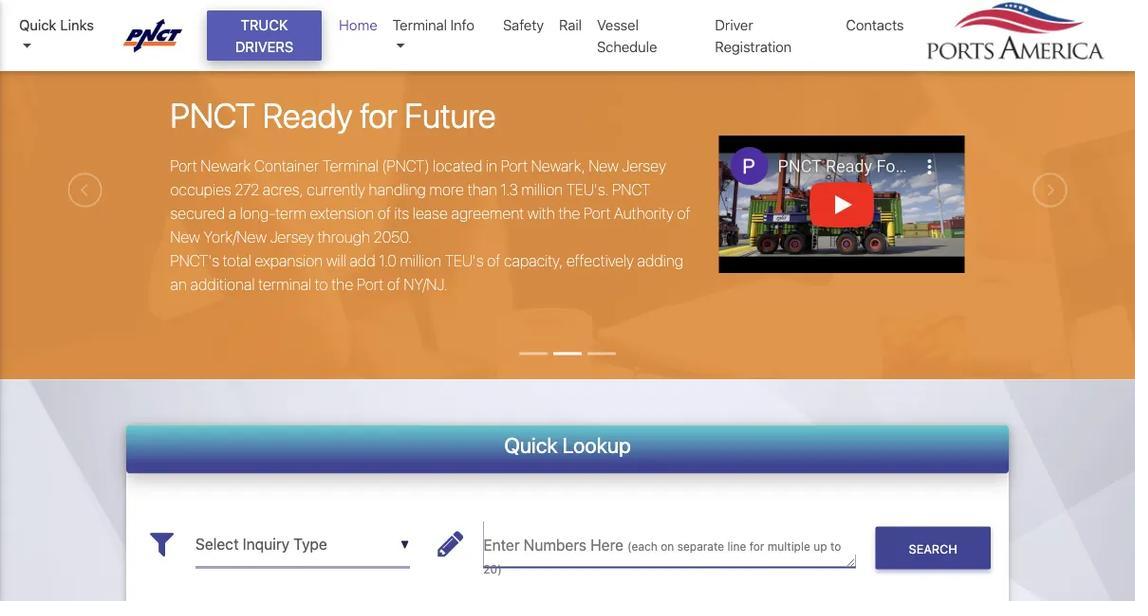Task type: locate. For each thing, give the bounding box(es) containing it.
up
[[814, 540, 827, 553]]

capacity,
[[504, 252, 563, 270]]

quick left lookup
[[504, 433, 558, 458]]

quick links
[[19, 17, 94, 33]]

1 vertical spatial new
[[170, 228, 200, 246]]

port
[[170, 157, 197, 175], [501, 157, 528, 175], [584, 205, 611, 223], [357, 276, 384, 294]]

million up with
[[522, 181, 563, 199]]

vessel schedule
[[597, 17, 657, 55]]

with
[[528, 205, 555, 223]]

quick
[[19, 17, 56, 33], [504, 433, 558, 458]]

0 vertical spatial for
[[360, 94, 397, 135]]

to down will
[[315, 276, 328, 294]]

0 horizontal spatial pnct
[[170, 94, 255, 135]]

terminal
[[393, 17, 447, 33], [323, 157, 379, 175]]

1 vertical spatial quick
[[504, 433, 558, 458]]

million
[[522, 181, 563, 199], [400, 252, 442, 270]]

newark,
[[531, 157, 585, 175]]

truck drivers link
[[207, 10, 322, 61]]

ready
[[263, 94, 353, 135]]

of down 1.0
[[387, 276, 401, 294]]

to
[[315, 276, 328, 294], [831, 540, 841, 553]]

of right teu's
[[487, 252, 501, 270]]

driver registration
[[715, 17, 792, 55]]

1 vertical spatial to
[[831, 540, 841, 553]]

0 vertical spatial terminal
[[393, 17, 447, 33]]

newark
[[201, 157, 251, 175]]

for up the (pnct)
[[360, 94, 397, 135]]

through
[[318, 228, 370, 246]]

agreement
[[451, 205, 524, 223]]

safety link
[[496, 7, 552, 43]]

1 vertical spatial pnct
[[613, 181, 650, 199]]

(each on separate line for multiple up to 20)
[[484, 540, 841, 576]]

1 horizontal spatial jersey
[[622, 157, 666, 175]]

home
[[339, 17, 377, 33]]

ny/nj.
[[404, 276, 448, 294]]

0 vertical spatial million
[[522, 181, 563, 199]]

port right in
[[501, 157, 528, 175]]

enter
[[484, 536, 520, 554]]

terminal inside the port newark container terminal (pnct) located in port newark, new jersey occupies 272 acres, currently handling more than 1.3 million teu's.                                 pnct secured a long-term extension of its lease agreement with the port authority of new york/new jersey through 2050. pnct's total expansion will add 1.0 million teu's of capacity,                                 effectively adding an additional terminal to the port of ny/nj.
[[323, 157, 379, 175]]

an
[[170, 276, 187, 294]]

a
[[229, 205, 237, 223]]

of right authority on the right
[[677, 205, 691, 223]]

jersey
[[622, 157, 666, 175], [270, 228, 314, 246]]

0 vertical spatial to
[[315, 276, 328, 294]]

1 vertical spatial million
[[400, 252, 442, 270]]

contacts link
[[839, 7, 912, 43]]

links
[[60, 17, 94, 33]]

1 horizontal spatial for
[[750, 540, 765, 553]]

0 horizontal spatial jersey
[[270, 228, 314, 246]]

terminal info link
[[385, 7, 496, 65]]

0 vertical spatial the
[[559, 205, 580, 223]]

quick left links
[[19, 17, 56, 33]]

pnct up authority on the right
[[613, 181, 650, 199]]

1 horizontal spatial to
[[831, 540, 841, 553]]

pnct ready for future image
[[0, 1, 1135, 487]]

1 vertical spatial terminal
[[323, 157, 379, 175]]

million up ny/nj.
[[400, 252, 442, 270]]

new up pnct's
[[170, 228, 200, 246]]

effectively
[[567, 252, 634, 270]]

rail
[[559, 17, 582, 33]]

0 horizontal spatial the
[[332, 276, 353, 294]]

jersey up authority on the right
[[622, 157, 666, 175]]

total
[[223, 252, 251, 270]]

0 horizontal spatial terminal
[[323, 157, 379, 175]]

of left its on the left top of the page
[[378, 205, 391, 223]]

pnct up newark
[[170, 94, 255, 135]]

the
[[559, 205, 580, 223], [332, 276, 353, 294]]

extension
[[310, 205, 374, 223]]

enter numbers here
[[484, 536, 628, 554]]

None text field
[[484, 522, 856, 568]]

terminal up currently
[[323, 157, 379, 175]]

than
[[468, 181, 497, 199]]

0 horizontal spatial quick
[[19, 17, 56, 33]]

1.3
[[501, 181, 518, 199]]

terminal left info
[[393, 17, 447, 33]]

search
[[909, 542, 958, 556]]

lease
[[413, 205, 448, 223]]

adding
[[637, 252, 684, 270]]

0 vertical spatial quick
[[19, 17, 56, 33]]

jersey down term
[[270, 228, 314, 246]]

quick for quick links
[[19, 17, 56, 33]]

1 horizontal spatial terminal
[[393, 17, 447, 33]]

1 horizontal spatial pnct
[[613, 181, 650, 199]]

the right with
[[559, 205, 580, 223]]

quick lookup
[[504, 433, 631, 458]]

port down teu's.
[[584, 205, 611, 223]]

0 vertical spatial jersey
[[622, 157, 666, 175]]

info
[[451, 17, 475, 33]]

1 vertical spatial for
[[750, 540, 765, 553]]

for right line
[[750, 540, 765, 553]]

occupies
[[170, 181, 231, 199]]

1 horizontal spatial new
[[589, 157, 619, 175]]

contacts
[[846, 17, 904, 33]]

1 vertical spatial jersey
[[270, 228, 314, 246]]

vessel schedule link
[[590, 7, 708, 65]]

1 horizontal spatial quick
[[504, 433, 558, 458]]

to right up
[[831, 540, 841, 553]]

truck
[[241, 17, 288, 33]]

line
[[728, 540, 747, 553]]

on
[[661, 540, 674, 553]]

for inside (each on separate line for multiple up to 20)
[[750, 540, 765, 553]]

handling
[[369, 181, 426, 199]]

new up teu's.
[[589, 157, 619, 175]]

for
[[360, 94, 397, 135], [750, 540, 765, 553]]

home link
[[332, 7, 385, 43]]

2050.
[[374, 228, 412, 246]]

here
[[591, 536, 624, 554]]

port down add
[[357, 276, 384, 294]]

the down will
[[332, 276, 353, 294]]

pnct ready for future
[[170, 94, 496, 135]]

separate
[[678, 540, 724, 553]]

pnct
[[170, 94, 255, 135], [613, 181, 650, 199]]

0 horizontal spatial to
[[315, 276, 328, 294]]

new
[[589, 157, 619, 175], [170, 228, 200, 246]]

of
[[378, 205, 391, 223], [677, 205, 691, 223], [487, 252, 501, 270], [387, 276, 401, 294]]

quick for quick lookup
[[504, 433, 558, 458]]

driver registration link
[[708, 7, 839, 65]]

0 vertical spatial new
[[589, 157, 619, 175]]

currently
[[307, 181, 365, 199]]

1 vertical spatial the
[[332, 276, 353, 294]]

None text field
[[196, 522, 409, 568]]

terminal
[[258, 276, 311, 294]]



Task type: describe. For each thing, give the bounding box(es) containing it.
its
[[394, 205, 409, 223]]

▼
[[401, 539, 409, 552]]

to inside (each on separate line for multiple up to 20)
[[831, 540, 841, 553]]

acres,
[[263, 181, 303, 199]]

authority
[[614, 205, 674, 223]]

secured
[[170, 205, 225, 223]]

drivers
[[235, 38, 294, 55]]

more
[[430, 181, 464, 199]]

driver
[[715, 17, 754, 33]]

rail link
[[552, 7, 590, 43]]

future
[[405, 94, 496, 135]]

272
[[235, 181, 259, 199]]

vessel
[[597, 17, 639, 33]]

york/new
[[204, 228, 267, 246]]

safety
[[503, 17, 544, 33]]

multiple
[[768, 540, 811, 553]]

to inside the port newark container terminal (pnct) located in port newark, new jersey occupies 272 acres, currently handling more than 1.3 million teu's.                                 pnct secured a long-term extension of its lease agreement with the port authority of new york/new jersey through 2050. pnct's total expansion will add 1.0 million teu's of capacity,                                 effectively adding an additional terminal to the port of ny/nj.
[[315, 276, 328, 294]]

1.0
[[379, 252, 397, 270]]

0 vertical spatial pnct
[[170, 94, 255, 135]]

truck drivers
[[235, 17, 294, 55]]

numbers
[[524, 536, 587, 554]]

in
[[486, 157, 498, 175]]

teu's.
[[567, 181, 609, 199]]

(pnct)
[[382, 157, 430, 175]]

terminal info
[[393, 17, 475, 33]]

lookup
[[563, 433, 631, 458]]

registration
[[715, 38, 792, 55]]

1 horizontal spatial million
[[522, 181, 563, 199]]

long-
[[240, 205, 275, 223]]

0 horizontal spatial new
[[170, 228, 200, 246]]

pnct inside the port newark container terminal (pnct) located in port newark, new jersey occupies 272 acres, currently handling more than 1.3 million teu's.                                 pnct secured a long-term extension of its lease agreement with the port authority of new york/new jersey through 2050. pnct's total expansion will add 1.0 million teu's of capacity,                                 effectively adding an additional terminal to the port of ny/nj.
[[613, 181, 650, 199]]

port newark container terminal (pnct) located in port newark, new jersey occupies 272 acres, currently handling more than 1.3 million teu's.                                 pnct secured a long-term extension of its lease agreement with the port authority of new york/new jersey through 2050. pnct's total expansion will add 1.0 million teu's of capacity,                                 effectively adding an additional terminal to the port of ny/nj.
[[170, 157, 691, 294]]

(each
[[628, 540, 658, 553]]

20)
[[484, 563, 502, 576]]

container
[[254, 157, 319, 175]]

port up occupies
[[170, 157, 197, 175]]

add
[[350, 252, 376, 270]]

term
[[275, 205, 306, 223]]

0 horizontal spatial for
[[360, 94, 397, 135]]

pnct's
[[170, 252, 219, 270]]

teu's
[[445, 252, 484, 270]]

located
[[433, 157, 483, 175]]

will
[[326, 252, 346, 270]]

0 horizontal spatial million
[[400, 252, 442, 270]]

1 horizontal spatial the
[[559, 205, 580, 223]]

quick links link
[[19, 14, 105, 57]]

search button
[[876, 527, 991, 570]]

schedule
[[597, 38, 657, 55]]

expansion
[[255, 252, 323, 270]]

additional
[[190, 276, 255, 294]]



Task type: vqa. For each thing, say whether or not it's contained in the screenshot.
Vessel Schedule
yes



